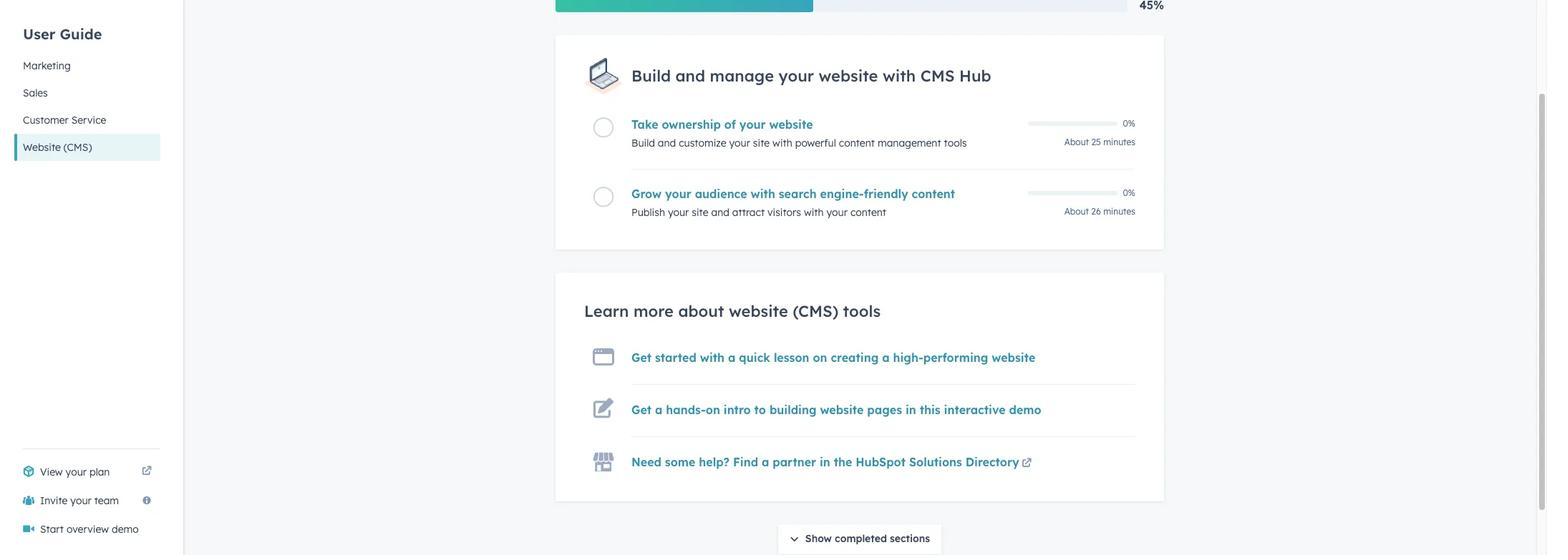 Task type: locate. For each thing, give the bounding box(es) containing it.
minutes for take ownership of your website
[[1103, 137, 1136, 147]]

and down take
[[658, 137, 676, 149]]

completed
[[835, 533, 887, 545]]

(cms) up get started with a quick lesson on creating a high-performing website on the bottom of page
[[793, 301, 839, 321]]

link opens in a new window image
[[142, 464, 152, 481]]

0 horizontal spatial demo
[[112, 523, 139, 536]]

on right lesson
[[813, 351, 827, 365]]

1 vertical spatial 0%
[[1123, 187, 1136, 198]]

0 vertical spatial (cms)
[[64, 141, 92, 154]]

0 vertical spatial get
[[631, 351, 652, 365]]

in left the
[[820, 455, 830, 469]]

engine-
[[820, 187, 864, 201]]

1 vertical spatial site
[[692, 206, 709, 219]]

1 vertical spatial content
[[912, 187, 955, 201]]

0 vertical spatial demo
[[1009, 403, 1041, 417]]

build
[[631, 66, 671, 86], [631, 137, 655, 149]]

website right performing
[[992, 351, 1036, 365]]

search
[[779, 187, 817, 201]]

manage
[[710, 66, 774, 86]]

site left powerful
[[753, 137, 770, 149]]

minutes
[[1103, 137, 1136, 147], [1103, 206, 1136, 217]]

build inside take ownership of your website build and customize your site with powerful content management tools
[[631, 137, 655, 149]]

customize
[[679, 137, 726, 149]]

0 vertical spatial in
[[906, 403, 916, 417]]

demo down the team
[[112, 523, 139, 536]]

in left this
[[906, 403, 916, 417]]

build down take
[[631, 137, 655, 149]]

grow your audience with search engine-friendly content publish your site and attract visitors with your content
[[631, 187, 955, 219]]

to
[[754, 403, 766, 417]]

customer service button
[[14, 107, 160, 134]]

on left intro
[[706, 403, 720, 417]]

1 vertical spatial demo
[[112, 523, 139, 536]]

0 vertical spatial content
[[839, 137, 875, 149]]

0 horizontal spatial tools
[[843, 301, 881, 321]]

performing
[[923, 351, 988, 365]]

0 horizontal spatial (cms)
[[64, 141, 92, 154]]

content down take ownership of your website button
[[839, 137, 875, 149]]

1 minutes from the top
[[1103, 137, 1136, 147]]

a left high-
[[882, 351, 890, 365]]

a
[[728, 351, 736, 365], [882, 351, 890, 365], [655, 403, 663, 417], [762, 455, 769, 469]]

started
[[655, 351, 697, 365]]

a left quick
[[728, 351, 736, 365]]

building
[[770, 403, 817, 417]]

need
[[631, 455, 662, 469]]

2 build from the top
[[631, 137, 655, 149]]

build up take
[[631, 66, 671, 86]]

marketing
[[23, 59, 71, 72]]

0% up about 25 minutes
[[1123, 118, 1136, 129]]

0 horizontal spatial site
[[692, 206, 709, 219]]

team
[[94, 495, 119, 508]]

0 vertical spatial site
[[753, 137, 770, 149]]

1 vertical spatial and
[[658, 137, 676, 149]]

1 0% from the top
[[1123, 118, 1136, 129]]

about
[[678, 301, 724, 321]]

your right 'grow'
[[665, 187, 691, 201]]

1 get from the top
[[631, 351, 652, 365]]

high-
[[893, 351, 923, 365]]

and inside take ownership of your website build and customize your site with powerful content management tools
[[658, 137, 676, 149]]

1 vertical spatial (cms)
[[793, 301, 839, 321]]

about 26 minutes
[[1064, 206, 1136, 217]]

2 minutes from the top
[[1103, 206, 1136, 217]]

creating
[[831, 351, 879, 365]]

minutes right 26
[[1103, 206, 1136, 217]]

1 vertical spatial build
[[631, 137, 655, 149]]

audience
[[695, 187, 747, 201]]

customer
[[23, 114, 69, 127]]

1 vertical spatial get
[[631, 403, 652, 417]]

0% for take ownership of your website
[[1123, 118, 1136, 129]]

tools
[[944, 137, 967, 149], [843, 301, 881, 321]]

2 0% from the top
[[1123, 187, 1136, 198]]

and inside grow your audience with search engine-friendly content publish your site and attract visitors with your content
[[711, 206, 730, 219]]

1 horizontal spatial tools
[[944, 137, 967, 149]]

with
[[883, 66, 916, 86], [773, 137, 792, 149], [751, 187, 775, 201], [804, 206, 824, 219], [700, 351, 725, 365]]

about left 26
[[1064, 206, 1089, 217]]

about 25 minutes
[[1065, 137, 1136, 147]]

(cms)
[[64, 141, 92, 154], [793, 301, 839, 321]]

get started with a quick lesson on creating a high-performing website link
[[631, 351, 1036, 365]]

in inside 'link'
[[820, 455, 830, 469]]

sections
[[890, 533, 930, 545]]

content right friendly
[[912, 187, 955, 201]]

2 about from the top
[[1064, 206, 1089, 217]]

link opens in a new window image
[[1022, 456, 1032, 473], [1022, 459, 1032, 469], [142, 467, 152, 478]]

(cms) down customer service button at left top
[[64, 141, 92, 154]]

2 get from the top
[[631, 403, 652, 417]]

on
[[813, 351, 827, 365], [706, 403, 720, 417]]

1 horizontal spatial in
[[906, 403, 916, 417]]

your website (cms) tools progress progress bar
[[556, 0, 813, 12]]

about left 25
[[1065, 137, 1089, 147]]

guide
[[60, 25, 102, 43]]

minutes for grow your audience with search engine-friendly content
[[1103, 206, 1136, 217]]

0 vertical spatial and
[[675, 66, 705, 86]]

get left hands-
[[631, 403, 652, 417]]

0 horizontal spatial in
[[820, 455, 830, 469]]

tools right the "management"
[[944, 137, 967, 149]]

site inside grow your audience with search engine-friendly content publish your site and attract visitors with your content
[[692, 206, 709, 219]]

solutions
[[909, 455, 962, 469]]

1 horizontal spatial (cms)
[[793, 301, 839, 321]]

0 vertical spatial about
[[1065, 137, 1089, 147]]

1 vertical spatial about
[[1064, 206, 1089, 217]]

0% up about 26 minutes
[[1123, 187, 1136, 198]]

0 vertical spatial tools
[[944, 137, 967, 149]]

need some help? find a partner in the hubspot solutions directory
[[631, 455, 1019, 469]]

content down friendly
[[850, 206, 886, 219]]

plan
[[89, 466, 110, 479]]

with left powerful
[[773, 137, 792, 149]]

your right manage
[[779, 66, 814, 86]]

0 horizontal spatial on
[[706, 403, 720, 417]]

about
[[1065, 137, 1089, 147], [1064, 206, 1089, 217]]

help?
[[699, 455, 730, 469]]

1 horizontal spatial site
[[753, 137, 770, 149]]

show completed sections
[[805, 533, 930, 545]]

website left pages
[[820, 403, 864, 417]]

1 about from the top
[[1065, 137, 1089, 147]]

in
[[906, 403, 916, 417], [820, 455, 830, 469]]

find
[[733, 455, 758, 469]]

site
[[753, 137, 770, 149], [692, 206, 709, 219]]

and down audience
[[711, 206, 730, 219]]

get
[[631, 351, 652, 365], [631, 403, 652, 417]]

show
[[805, 533, 832, 545]]

1 vertical spatial on
[[706, 403, 720, 417]]

0 vertical spatial 0%
[[1123, 118, 1136, 129]]

website (cms) button
[[14, 134, 160, 161]]

minutes right 25
[[1103, 137, 1136, 147]]

content
[[839, 137, 875, 149], [912, 187, 955, 201], [850, 206, 886, 219]]

0 vertical spatial build
[[631, 66, 671, 86]]

site down audience
[[692, 206, 709, 219]]

learn more about website (cms) tools
[[584, 301, 881, 321]]

and up ownership
[[675, 66, 705, 86]]

website up powerful
[[769, 117, 813, 132]]

about for grow your audience with search engine-friendly content
[[1064, 206, 1089, 217]]

website up take ownership of your website button
[[819, 66, 878, 86]]

your
[[779, 66, 814, 86], [739, 117, 766, 132], [729, 137, 750, 149], [665, 187, 691, 201], [668, 206, 689, 219], [827, 206, 848, 219], [66, 466, 87, 479], [70, 495, 91, 508]]

hub
[[959, 66, 991, 86]]

with left cms
[[883, 66, 916, 86]]

get left "started"
[[631, 351, 652, 365]]

a inside 'link'
[[762, 455, 769, 469]]

0 vertical spatial minutes
[[1103, 137, 1136, 147]]

1 horizontal spatial demo
[[1009, 403, 1041, 417]]

customer service
[[23, 114, 106, 127]]

demo right interactive
[[1009, 403, 1041, 417]]

this
[[920, 403, 941, 417]]

1 vertical spatial in
[[820, 455, 830, 469]]

start overview demo link
[[14, 515, 160, 544]]

1 vertical spatial tools
[[843, 301, 881, 321]]

grow your audience with search engine-friendly content button
[[631, 187, 1020, 201]]

1 horizontal spatial on
[[813, 351, 827, 365]]

website
[[819, 66, 878, 86], [769, 117, 813, 132], [729, 301, 788, 321], [992, 351, 1036, 365], [820, 403, 864, 417]]

0%
[[1123, 118, 1136, 129], [1123, 187, 1136, 198]]

1 vertical spatial minutes
[[1103, 206, 1136, 217]]

2 vertical spatial and
[[711, 206, 730, 219]]

directory
[[966, 455, 1019, 469]]

partner
[[773, 455, 816, 469]]

tools up "creating"
[[843, 301, 881, 321]]

user
[[23, 25, 55, 43]]

your left the team
[[70, 495, 91, 508]]

a right find
[[762, 455, 769, 469]]

link opens in a new window image inside view your plan link
[[142, 467, 152, 478]]



Task type: describe. For each thing, give the bounding box(es) containing it.
hubspot
[[856, 455, 906, 469]]

your right "of"
[[739, 117, 766, 132]]

powerful
[[795, 137, 836, 149]]

visitors
[[768, 206, 801, 219]]

a left hands-
[[655, 403, 663, 417]]

cms
[[921, 66, 955, 86]]

your right publish
[[668, 206, 689, 219]]

start
[[40, 523, 64, 536]]

website up quick
[[729, 301, 788, 321]]

with right "started"
[[700, 351, 725, 365]]

get a hands-on intro to building website pages in this interactive demo
[[631, 403, 1041, 417]]

about for take ownership of your website
[[1065, 137, 1089, 147]]

tools inside take ownership of your website build and customize your site with powerful content management tools
[[944, 137, 967, 149]]

learn
[[584, 301, 629, 321]]

some
[[665, 455, 695, 469]]

take ownership of your website button
[[631, 117, 1020, 132]]

the
[[834, 455, 852, 469]]

publish
[[631, 206, 665, 219]]

website (cms)
[[23, 141, 92, 154]]

start overview demo
[[40, 523, 139, 536]]

(cms) inside button
[[64, 141, 92, 154]]

overview
[[67, 523, 109, 536]]

hands-
[[666, 403, 706, 417]]

interactive
[[944, 403, 1006, 417]]

site inside take ownership of your website build and customize your site with powerful content management tools
[[753, 137, 770, 149]]

management
[[878, 137, 941, 149]]

content inside take ownership of your website build and customize your site with powerful content management tools
[[839, 137, 875, 149]]

invite
[[40, 495, 68, 508]]

intro
[[724, 403, 751, 417]]

take
[[631, 117, 658, 132]]

26
[[1091, 206, 1101, 217]]

view
[[40, 466, 63, 479]]

invite your team button
[[14, 487, 160, 515]]

ownership
[[662, 117, 721, 132]]

website inside take ownership of your website build and customize your site with powerful content management tools
[[769, 117, 813, 132]]

quick
[[739, 351, 770, 365]]

with inside take ownership of your website build and customize your site with powerful content management tools
[[773, 137, 792, 149]]

get started with a quick lesson on creating a high-performing website
[[631, 351, 1036, 365]]

user guide views element
[[14, 0, 160, 161]]

build and manage your website with cms hub
[[631, 66, 991, 86]]

more
[[634, 301, 674, 321]]

lesson
[[774, 351, 809, 365]]

service
[[71, 114, 106, 127]]

2 vertical spatial content
[[850, 206, 886, 219]]

website
[[23, 141, 61, 154]]

need some help? find a partner in the hubspot solutions directory link
[[631, 455, 1034, 473]]

view your plan link
[[14, 458, 160, 487]]

0% for grow your audience with search engine-friendly content
[[1123, 187, 1136, 198]]

pages
[[867, 403, 902, 417]]

with up attract
[[751, 187, 775, 201]]

get for get a hands-on intro to building website pages in this interactive demo
[[631, 403, 652, 417]]

1 build from the top
[[631, 66, 671, 86]]

your down the engine-
[[827, 206, 848, 219]]

25
[[1091, 137, 1101, 147]]

take ownership of your website build and customize your site with powerful content management tools
[[631, 117, 967, 149]]

sales button
[[14, 79, 160, 107]]

with down grow your audience with search engine-friendly content button on the top of the page
[[804, 206, 824, 219]]

sales
[[23, 87, 48, 100]]

grow
[[631, 187, 662, 201]]

view your plan
[[40, 466, 110, 479]]

get for get started with a quick lesson on creating a high-performing website
[[631, 351, 652, 365]]

your down "of"
[[729, 137, 750, 149]]

get a hands-on intro to building website pages in this interactive demo link
[[631, 403, 1041, 417]]

attract
[[732, 206, 765, 219]]

show completed sections button
[[778, 525, 942, 555]]

your inside button
[[70, 495, 91, 508]]

friendly
[[864, 187, 908, 201]]

user guide
[[23, 25, 102, 43]]

your left the plan
[[66, 466, 87, 479]]

0 vertical spatial on
[[813, 351, 827, 365]]

of
[[724, 117, 736, 132]]

invite your team
[[40, 495, 119, 508]]

marketing button
[[14, 52, 160, 79]]



Task type: vqa. For each thing, say whether or not it's contained in the screenshot.
Enjoying The Beta?
no



